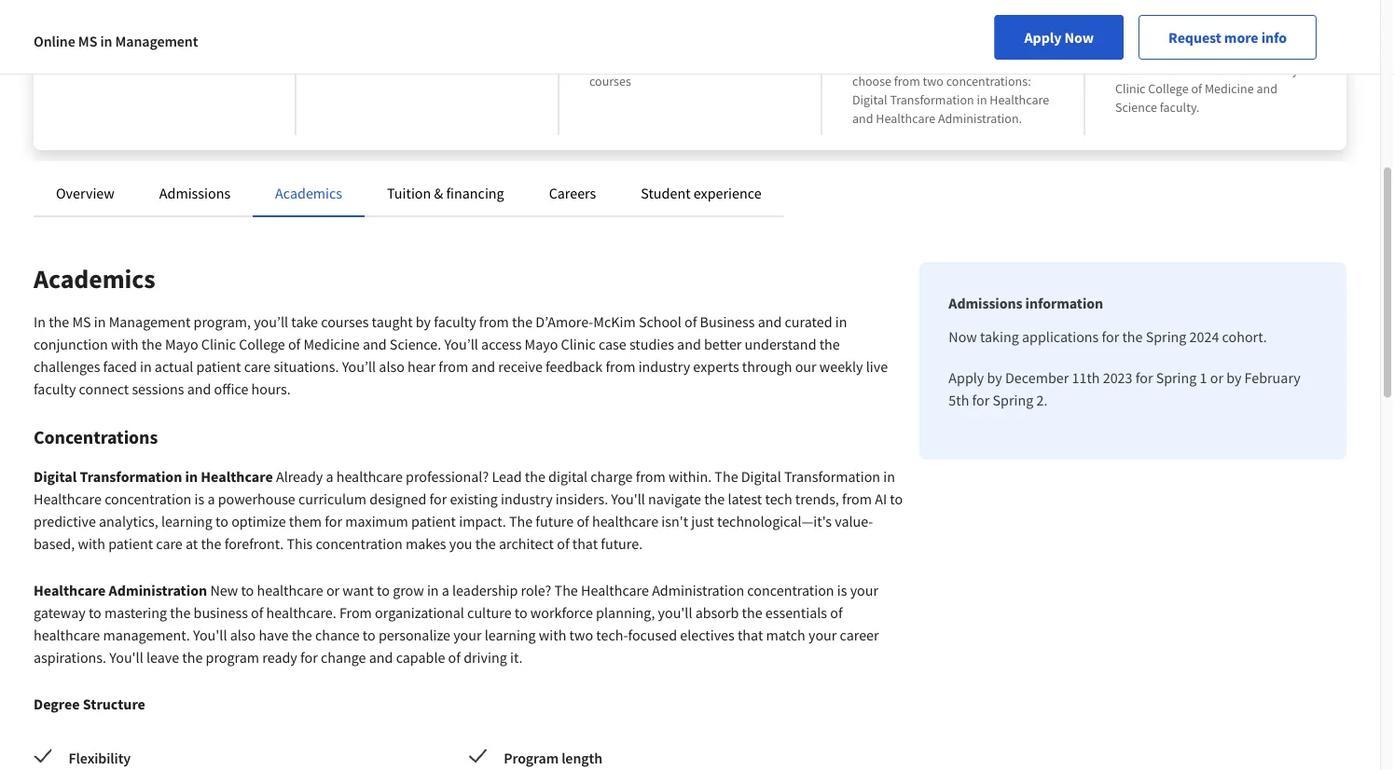 Task type: vqa. For each thing, say whether or not it's contained in the screenshot.
the bottommost the in
no



Task type: describe. For each thing, give the bounding box(es) containing it.
the ms in management degree offers true flexibility and the option to choose from two concentrations: digital transformation in healthcare and healthcare administration.
[[853, 35, 1053, 127]]

management for the ms in management degree offers true flexibility and the option to choose from two concentrations: digital transformation in healthcare and healthcare administration.
[[908, 35, 980, 52]]

faculty inside the in the ms in management program, you'll take courses taught by faculty from the d'amore-mckim school of business and curated in conjunction with the mayo clinic college of medicine and science
[[434, 313, 476, 331]]

healthcare up the healthcare.
[[257, 581, 323, 600]]

them
[[289, 512, 322, 531]]

of inside accredited diploma offered by northeastern university's d'amore-mckim school of business
[[194, 54, 205, 71]]

is inside the healthcare administration concentration is your gateway to mastering the business of healthcare. from organizational culture to workforce planning, you'll absorb the essentials of healthcare management.
[[838, 581, 848, 600]]

0 horizontal spatial courses,
[[668, 54, 713, 71]]

and up understand
[[758, 313, 782, 331]]

for right 5th
[[973, 391, 990, 410]]

business inside accredited diploma offered by northeastern university's d'amore-mckim school of business
[[207, 54, 255, 71]]

mayo down info in the top of the page
[[1277, 62, 1306, 78]]

1 horizontal spatial academics
[[275, 184, 342, 202]]

you'll also have the chance to personalize your learning with two tech-focused electives that match your career aspirations.
[[34, 626, 879, 667]]

you'll for learning
[[193, 626, 227, 645]]

the left business
[[170, 604, 191, 622]]

tuition
[[387, 184, 431, 202]]

taught
[[372, 313, 413, 331]]

for down curriculum
[[325, 512, 342, 531]]

healthcare inside already a healthcare professional? lead the digital charge from within. the digital transformation in healthcare concentration is a powerhouse curriculum designed for existing industry insiders. you'll navigate the latest tech trends, from ai to predictive analytics, learning to optimize them for maximum patient impact. the future of healthcare isn't just technological—it's value- based, with patient care at the forefront. this concentration makes you the architect of that future.
[[34, 490, 102, 508]]

1 4 from the left
[[681, 35, 687, 52]]

workforce
[[531, 604, 593, 622]]

existing
[[450, 490, 498, 508]]

from down case
[[606, 357, 636, 376]]

the right absorb
[[742, 604, 763, 622]]

electives
[[680, 626, 735, 645]]

the up just
[[705, 490, 725, 508]]

clinic up collaboration
[[1162, 10, 1206, 33]]

management inside the in the ms in management program, you'll take courses taught by faculty from the d'amore-mckim school of business and curated in conjunction with the mayo clinic college of medicine and science
[[109, 313, 191, 331]]

to left optimize
[[216, 512, 229, 531]]

and right flexibility
[[931, 54, 952, 71]]

to down role?
[[515, 604, 528, 622]]

0 horizontal spatial a
[[207, 490, 215, 508]]

11th
[[1072, 369, 1100, 387]]

analytics,
[[99, 512, 158, 531]]

to left grow
[[377, 581, 390, 600]]

of down take
[[288, 335, 301, 354]]

ms for online
[[78, 32, 97, 50]]

2024
[[1190, 327, 1220, 346]]

the right at
[[201, 535, 222, 553]]

business
[[194, 604, 248, 622]]

in up administration.
[[977, 91, 988, 108]]

healthcare down choose
[[876, 110, 936, 127]]

0 horizontal spatial you'll
[[342, 357, 376, 376]]

the up 'access'
[[512, 313, 533, 331]]

the up 'latest'
[[715, 467, 739, 486]]

science inside the mayo clinic collaboration collaborate and interact with mayo clinic college of medicine and science faculty.
[[1116, 99, 1158, 116]]

clinic inside the in the ms in management program, you'll take courses taught by faculty from the d'amore-mckim school of business and curated in conjunction with the mayo clinic college of medicine and science
[[201, 335, 236, 354]]

faculty.
[[1160, 99, 1200, 116]]

of down insiders. on the left of page
[[577, 512, 589, 531]]

request
[[1169, 28, 1222, 47]]

1 administration from the left
[[109, 581, 207, 600]]

career
[[840, 626, 879, 645]]

2 4 from the left
[[764, 35, 770, 52]]

cohort.
[[1223, 327, 1268, 346]]

trends,
[[796, 490, 840, 508]]

0 horizontal spatial now
[[949, 327, 978, 346]]

sessions
[[132, 380, 184, 398]]

for down professional?
[[430, 490, 447, 508]]

2 vertical spatial spring
[[993, 391, 1034, 410]]

and right change
[[369, 648, 393, 667]]

1 horizontal spatial you'll
[[444, 335, 479, 354]]

from up navigate
[[636, 467, 666, 486]]

college inside the in the ms in management program, you'll take courses taught by faculty from the d'amore-mckim school of business and curated in conjunction with the mayo clinic college of medicine and science
[[239, 335, 285, 354]]

organizational
[[375, 604, 465, 622]]

10
[[590, 35, 603, 52]]

healthcare up "powerhouse"
[[201, 467, 273, 486]]

0 horizontal spatial your
[[454, 626, 482, 645]]

with inside you'll also have the chance to personalize your learning with two tech-focused electives that match your career aspirations.
[[539, 626, 567, 645]]

to right "gateway"
[[89, 604, 101, 622]]

impact.
[[459, 512, 506, 531]]

for up 2023
[[1102, 327, 1120, 346]]

match
[[766, 626, 806, 645]]

by inside the in the ms in management program, you'll take courses taught by faculty from the d'amore-mckim school of business and curated in conjunction with the mayo clinic college of medicine and science
[[416, 313, 431, 331]]

1 vertical spatial spring
[[1157, 369, 1197, 387]]

of down future on the bottom left of the page
[[557, 535, 570, 553]]

forefront.
[[225, 535, 284, 553]]

faculty inside . you'll access mayo clinic case studies and better understand the challenges faced in actual patient care situations. you'll also hear from and receive feedback from industry experts through our weekly live faculty connect sessions and office hours.
[[34, 380, 76, 398]]

also inside . you'll access mayo clinic case studies and better understand the challenges faced in actual patient care situations. you'll also hear from and receive feedback from industry experts through our weekly live faculty connect sessions and office hours.
[[379, 357, 405, 376]]

care inside already a healthcare professional? lead the digital charge from within. the digital transformation in healthcare concentration is a powerhouse curriculum designed for existing industry insiders. you'll navigate the latest tech trends, from ai to predictive analytics, learning to optimize them for maximum patient impact. the future of healthcare isn't just technological—it's value- based, with patient care at the forefront. this concentration makes you the architect of that future.
[[156, 535, 183, 553]]

you'll for capable
[[109, 648, 143, 667]]

financing
[[446, 184, 504, 202]]

accredited
[[63, 10, 148, 33]]

aspirations.
[[34, 648, 106, 667]]

you
[[449, 535, 473, 553]]

you'll
[[254, 313, 288, 331]]

of up career
[[831, 604, 843, 622]]

industry inside . you'll access mayo clinic case studies and better understand the challenges faced in actual patient care situations. you'll also hear from and receive feedback from industry experts through our weekly live faculty connect sessions and office hours.
[[639, 357, 691, 376]]

by inside accredited diploma offered by northeastern university's d'amore-mckim school of business
[[107, 35, 120, 52]]

mayo inside the in the ms in management program, you'll take courses taught by faculty from the d'amore-mckim school of business and curated in conjunction with the mayo clinic college of medicine and science
[[165, 335, 198, 354]]

tech
[[766, 490, 793, 508]]

to right 'new'
[[241, 581, 254, 600]]

from inside the ms in management degree offers true flexibility and the option to choose from two concentrations: digital transformation in healthcare and healthcare administration.
[[895, 73, 921, 90]]

industry inside already a healthcare professional? lead the digital charge from within. the digital transformation in healthcare concentration is a powerhouse curriculum designed for existing industry insiders. you'll navigate the latest tech trends, from ai to predictive analytics, learning to optimize them for maximum patient impact. the future of healthcare isn't just technological—it's value- based, with patient care at the forefront. this concentration makes you the architect of that future.
[[501, 490, 553, 508]]

powerhouse
[[218, 490, 296, 508]]

1
[[1200, 369, 1208, 387]]

to right ai
[[890, 490, 903, 508]]

mayo clinic collaboration collaborate and interact with mayo clinic college of medicine and science faculty.
[[1116, 10, 1306, 116]]

ms for the
[[876, 35, 892, 52]]

business inside the in the ms in management program, you'll take courses taught by faculty from the d'amore-mckim school of business and curated in conjunction with the mayo clinic college of medicine and science
[[700, 313, 755, 331]]

curated
[[785, 313, 833, 331]]

your inside the healthcare administration concentration is your gateway to mastering the business of healthcare. from organizational culture to workforce planning, you'll absorb the essentials of healthcare management.
[[851, 581, 879, 600]]

for right 2023
[[1136, 369, 1154, 387]]

by right 1
[[1227, 369, 1242, 387]]

just
[[692, 512, 714, 531]]

admissions link
[[159, 184, 231, 202]]

that inside you'll also have the chance to personalize your learning with two tech-focused electives that match your career aspirations.
[[738, 626, 763, 645]]

the healthcare administration concentration is your gateway to mastering the business of healthcare. from organizational culture to workforce planning, you'll absorb the essentials of healthcare management.
[[34, 581, 879, 645]]

mastering
[[104, 604, 167, 622]]

academics link
[[275, 184, 342, 202]]

planning,
[[596, 604, 655, 622]]

change
[[321, 648, 366, 667]]

with inside already a healthcare professional? lead the digital charge from within. the digital transformation in healthcare concentration is a powerhouse curriculum designed for existing industry insiders. you'll navigate the latest tech trends, from ai to predictive analytics, learning to optimize them for maximum patient impact. the future of healthcare isn't just technological—it's value- based, with patient care at the forefront. this concentration makes you the architect of that future.
[[78, 535, 105, 553]]

the right in
[[49, 313, 69, 331]]

option
[[975, 54, 1011, 71]]

the right lead
[[525, 467, 546, 486]]

2 horizontal spatial a
[[442, 581, 450, 600]]

lead
[[492, 467, 522, 486]]

culture
[[468, 604, 512, 622]]

with inside the mayo clinic collaboration collaborate and interact with mayo clinic college of medicine and science faculty.
[[1250, 62, 1274, 78]]

0 horizontal spatial digital
[[34, 467, 77, 486]]

elective
[[749, 54, 791, 71]]

in right curated at top right
[[836, 313, 848, 331]]

concentration down digital transformation in healthcare
[[105, 490, 192, 508]]

capable
[[396, 648, 445, 667]]

healthcare administration new to healthcare or want to grow in a leadership role?
[[34, 581, 555, 600]]

&
[[434, 184, 443, 202]]

concentrations:
[[947, 73, 1032, 90]]

online
[[34, 32, 75, 50]]

0 horizontal spatial transformation
[[80, 467, 182, 486]]

new
[[210, 581, 238, 600]]

taking
[[981, 327, 1020, 346]]

connect
[[79, 380, 129, 398]]

now inside button
[[1065, 28, 1094, 47]]

office
[[214, 380, 248, 398]]

experience
[[694, 184, 762, 202]]

now taking applications for the spring 2024 cohort.
[[949, 327, 1268, 346]]

already
[[276, 467, 323, 486]]

healthcare up "gateway"
[[34, 581, 106, 600]]

december
[[1006, 369, 1069, 387]]

apply now
[[1025, 28, 1094, 47]]

management for online ms in management
[[115, 32, 198, 50]]

two inside the ms in management degree offers true flexibility and the option to choose from two concentrations: digital transformation in healthcare and healthcare administration.
[[923, 73, 944, 90]]

and down info in the top of the page
[[1257, 80, 1278, 97]]

info
[[1262, 28, 1288, 47]]

admissions information
[[949, 294, 1104, 313]]

of inside the mayo clinic collaboration collaborate and interact with mayo clinic college of medicine and science faculty.
[[1192, 80, 1203, 97]]

focused
[[628, 626, 677, 645]]

it.
[[510, 648, 523, 667]]

and left better
[[677, 335, 701, 354]]

optimize
[[232, 512, 286, 531]]

structure
[[83, 695, 145, 714]]

to inside you'll also have the chance to personalize your learning with two tech-focused electives that match your career aspirations.
[[363, 626, 376, 645]]

accredited diploma offered by northeastern university's d'amore-mckim school of business
[[63, 10, 261, 71]]

overview
[[56, 184, 115, 202]]

to inside the ms in management degree offers true flexibility and the option to choose from two concentrations: digital transformation in healthcare and healthcare administration.
[[1013, 54, 1025, 71]]

from inside the in the ms in management program, you'll take courses taught by faculty from the d'amore-mckim school of business and curated in conjunction with the mayo clinic college of medicine and science
[[479, 313, 509, 331]]

core
[[690, 35, 713, 52]]

or inside apply by december 11th 2023 for spring 1 or by february 5th for spring 2.
[[1211, 369, 1224, 387]]

you'll inside already a healthcare professional? lead the digital charge from within. the digital transformation in healthcare concentration is a powerhouse curriculum designed for existing industry insiders. you'll navigate the latest tech trends, from ai to predictive analytics, learning to optimize them for maximum patient impact. the future of healthcare isn't just technological—it's value- based, with patient care at the forefront. this concentration makes you the architect of that future.
[[611, 490, 645, 508]]

1 horizontal spatial a
[[326, 467, 334, 486]]

the inside . you'll access mayo clinic case studies and better understand the challenges faced in actual patient care situations. you'll also hear from and receive feedback from industry experts through our weekly live faculty connect sessions and office hours.
[[820, 335, 840, 354]]

tech-
[[596, 626, 628, 645]]

healthcare inside the healthcare administration concentration is your gateway to mastering the business of healthcare. from organizational culture to workforce planning, you'll absorb the essentials of healthcare management.
[[34, 626, 100, 645]]

degree
[[34, 695, 80, 714]]

february
[[1245, 369, 1301, 387]]

hours.
[[251, 380, 291, 398]]

science inside the in the ms in management program, you'll take courses taught by faculty from the d'amore-mckim school of business and curated in conjunction with the mayo clinic college of medicine and science
[[390, 335, 438, 354]]

in up the d'amore-
[[100, 32, 112, 50]]

based,
[[34, 535, 75, 553]]

value-
[[835, 512, 874, 531]]

at
[[186, 535, 198, 553]]



Task type: locate. For each thing, give the bounding box(es) containing it.
latest
[[728, 490, 763, 508]]

weekly
[[820, 357, 864, 376]]

1 vertical spatial school
[[639, 313, 682, 331]]

concentration inside 10 courses total: 4  core courses, 4 concentration courses,  and 2 elective courses
[[590, 54, 666, 71]]

tuition & financing
[[387, 184, 504, 202]]

future
[[536, 512, 574, 531]]

medicine
[[1205, 80, 1255, 97], [304, 335, 360, 354]]

ms up flexibility
[[876, 35, 892, 52]]

overview link
[[56, 184, 115, 202]]

of up the "have"
[[251, 604, 263, 622]]

1 vertical spatial courses
[[590, 73, 631, 90]]

management.
[[103, 626, 190, 645]]

ms inside the ms in management degree offers true flexibility and the option to choose from two concentrations: digital transformation in healthcare and healthcare administration.
[[876, 35, 892, 52]]

0 horizontal spatial school
[[154, 54, 191, 71]]

1 vertical spatial business
[[700, 313, 755, 331]]

digital inside already a healthcare professional? lead the digital charge from within. the digital transformation in healthcare concentration is a powerhouse curriculum designed for existing industry insiders. you'll navigate the latest tech trends, from ai to predictive analytics, learning to optimize them for maximum patient impact. the future of healthcare isn't just technological—it's value- based, with patient care at the forefront. this concentration makes you the architect of that future.
[[742, 467, 782, 486]]

1 vertical spatial faculty
[[34, 380, 76, 398]]

apply right degree
[[1025, 28, 1062, 47]]

mayo up actual at the left top
[[165, 335, 198, 354]]

the inside the ms in management degree offers true flexibility and the option to choose from two concentrations: digital transformation in healthcare and healthcare administration.
[[954, 54, 972, 71]]

apply for apply by december 11th 2023 for spring 1 or by february 5th for spring 2.
[[949, 369, 985, 387]]

in up "conjunction"
[[94, 313, 106, 331]]

driving
[[464, 648, 507, 667]]

flexibility
[[69, 749, 131, 768]]

mckim inside the in the ms in management program, you'll take courses taught by faculty from the d'amore-mckim school of business and curated in conjunction with the mayo clinic college of medicine and science
[[594, 313, 636, 331]]

admissions for admissions
[[159, 184, 231, 202]]

4 left core
[[681, 35, 687, 52]]

or right 1
[[1211, 369, 1224, 387]]

1 horizontal spatial now
[[1065, 28, 1094, 47]]

have
[[259, 626, 289, 645]]

1 horizontal spatial that
[[738, 626, 763, 645]]

actual
[[155, 357, 193, 376]]

the
[[954, 54, 972, 71], [49, 313, 69, 331], [512, 313, 533, 331], [1123, 327, 1143, 346], [141, 335, 162, 354], [820, 335, 840, 354], [525, 467, 546, 486], [705, 490, 725, 508], [201, 535, 222, 553], [476, 535, 496, 553], [170, 604, 191, 622], [742, 604, 763, 622], [292, 626, 312, 645], [182, 648, 203, 667]]

transformation up analytics,
[[80, 467, 182, 486]]

1 vertical spatial mckim
[[594, 313, 636, 331]]

apply for apply now
[[1025, 28, 1062, 47]]

already a healthcare professional? lead the digital charge from within. the digital transformation in healthcare concentration is a powerhouse curriculum designed for existing industry insiders. you'll navigate the latest tech trends, from ai to predictive analytics, learning to optimize them for maximum patient impact. the future of healthcare isn't just technological—it's value- based, with patient care at the forefront. this concentration makes you the architect of that future.
[[34, 467, 903, 553]]

absorb
[[696, 604, 739, 622]]

in inside . you'll access mayo clinic case studies and better understand the challenges faced in actual patient care situations. you'll also hear from and receive feedback from industry experts through our weekly live faculty connect sessions and office hours.
[[140, 357, 152, 376]]

faculty
[[434, 313, 476, 331], [34, 380, 76, 398]]

1 vertical spatial care
[[156, 535, 183, 553]]

1 vertical spatial college
[[239, 335, 285, 354]]

4 up elective
[[764, 35, 770, 52]]

concentration down maximum
[[316, 535, 403, 553]]

courses down 10
[[590, 73, 631, 90]]

university's
[[197, 35, 261, 52]]

1 vertical spatial admissions
[[949, 294, 1023, 313]]

the inside the ms in management degree offers true flexibility and the option to choose from two concentrations: digital transformation in healthcare and healthcare administration.
[[853, 35, 873, 52]]

by
[[107, 35, 120, 52], [416, 313, 431, 331], [988, 369, 1003, 387], [1227, 369, 1242, 387]]

1 horizontal spatial school
[[639, 313, 682, 331]]

or left want
[[326, 581, 340, 600]]

healthcare up 'aspirations.' at the bottom
[[34, 626, 100, 645]]

in up at
[[185, 467, 198, 486]]

1 vertical spatial courses,
[[668, 54, 713, 71]]

0 horizontal spatial college
[[239, 335, 285, 354]]

0 vertical spatial learning
[[161, 512, 213, 531]]

the inside you'll also have the chance to personalize your learning with two tech-focused electives that match your career aspirations.
[[292, 626, 312, 645]]

2 vertical spatial courses
[[321, 313, 369, 331]]

and
[[716, 54, 737, 71], [931, 54, 952, 71], [1182, 62, 1203, 78], [1257, 80, 1278, 97], [853, 110, 874, 127], [758, 313, 782, 331], [363, 335, 387, 354], [677, 335, 701, 354], [472, 357, 496, 376], [187, 380, 211, 398], [369, 648, 393, 667]]

program
[[206, 648, 259, 667]]

true
[[853, 54, 875, 71]]

hear
[[408, 357, 436, 376]]

1 vertical spatial science
[[390, 335, 438, 354]]

receive
[[499, 357, 543, 376]]

digital inside the ms in management degree offers true flexibility and the option to choose from two concentrations: digital transformation in healthcare and healthcare administration.
[[853, 91, 888, 108]]

you'll inside you'll also have the chance to personalize your learning with two tech-focused electives that match your career aspirations.
[[193, 626, 227, 645]]

academics
[[275, 184, 342, 202], [34, 263, 155, 295]]

0 vertical spatial business
[[207, 54, 255, 71]]

by right taught
[[416, 313, 431, 331]]

the inside the healthcare administration concentration is your gateway to mastering the business of healthcare. from organizational culture to workforce planning, you'll absorb the essentials of healthcare management.
[[555, 581, 578, 600]]

program
[[504, 749, 559, 768]]

school inside the in the ms in management program, you'll take courses taught by faculty from the d'amore-mckim school of business and curated in conjunction with the mayo clinic college of medicine and science
[[639, 313, 682, 331]]

0 horizontal spatial apply
[[949, 369, 985, 387]]

also left hear
[[379, 357, 405, 376]]

in right grow
[[427, 581, 439, 600]]

you'll down business
[[193, 626, 227, 645]]

1 horizontal spatial apply
[[1025, 28, 1062, 47]]

northeastern
[[123, 35, 195, 52]]

1 vertical spatial two
[[570, 626, 593, 645]]

the up actual at the left top
[[141, 335, 162, 354]]

request more info button
[[1139, 15, 1317, 60]]

spring left 2.
[[993, 391, 1034, 410]]

school inside accredited diploma offered by northeastern university's d'amore-mckim school of business
[[154, 54, 191, 71]]

ms
[[78, 32, 97, 50], [876, 35, 892, 52], [72, 313, 91, 331]]

courses, down core
[[668, 54, 713, 71]]

1 vertical spatial or
[[326, 581, 340, 600]]

situations.
[[274, 357, 339, 376]]

1 vertical spatial you'll
[[342, 357, 376, 376]]

0 vertical spatial also
[[379, 357, 405, 376]]

0 vertical spatial courses
[[605, 35, 647, 52]]

industry down studies
[[639, 357, 691, 376]]

tuition & financing link
[[387, 184, 504, 202]]

the right leave
[[182, 648, 203, 667]]

for right ready
[[300, 648, 318, 667]]

faculty down challenges
[[34, 380, 76, 398]]

mckim up case
[[594, 313, 636, 331]]

1 vertical spatial is
[[838, 581, 848, 600]]

1 vertical spatial now
[[949, 327, 978, 346]]

administration inside the healthcare administration concentration is your gateway to mastering the business of healthcare. from organizational culture to workforce planning, you'll absorb the essentials of healthcare management.
[[652, 581, 745, 600]]

care left at
[[156, 535, 183, 553]]

medicine inside the mayo clinic collaboration collaborate and interact with mayo clinic college of medicine and science faculty.
[[1205, 80, 1255, 97]]

mayo inside . you'll access mayo clinic case studies and better understand the challenges faced in actual patient care situations. you'll also hear from and receive feedback from industry experts through our weekly live faculty connect sessions and office hours.
[[525, 335, 558, 354]]

1 vertical spatial also
[[230, 626, 256, 645]]

now left taking
[[949, 327, 978, 346]]

your up career
[[851, 581, 879, 600]]

patient up the office
[[196, 357, 241, 376]]

business up better
[[700, 313, 755, 331]]

0 vertical spatial courses,
[[716, 35, 761, 52]]

professional?
[[406, 467, 489, 486]]

collaborate
[[1116, 62, 1179, 78]]

chance
[[315, 626, 360, 645]]

0 vertical spatial admissions
[[159, 184, 231, 202]]

1 horizontal spatial also
[[379, 357, 405, 376]]

curriculum
[[299, 490, 367, 508]]

and inside 10 courses total: 4  core courses, 4 concentration courses,  and 2 elective courses
[[716, 54, 737, 71]]

healthcare up designed
[[337, 467, 403, 486]]

that inside already a healthcare professional? lead the digital charge from within. the digital transformation in healthcare concentration is a powerhouse curriculum designed for existing industry insiders. you'll navigate the latest tech trends, from ai to predictive analytics, learning to optimize them for maximum patient impact. the future of healthcare isn't just technological—it's value- based, with patient care at the forefront. this concentration makes you the architect of that future.
[[573, 535, 598, 553]]

admissions for admissions information
[[949, 294, 1023, 313]]

online ms in management
[[34, 32, 198, 50]]

and left the office
[[187, 380, 211, 398]]

and down choose
[[853, 110, 874, 127]]

2 vertical spatial patient
[[108, 535, 153, 553]]

1 horizontal spatial science
[[1116, 99, 1158, 116]]

care up the hours.
[[244, 357, 271, 376]]

1 vertical spatial you'll
[[193, 626, 227, 645]]

0 horizontal spatial or
[[326, 581, 340, 600]]

apply
[[1025, 28, 1062, 47], [949, 369, 985, 387]]

1 horizontal spatial or
[[1211, 369, 1224, 387]]

transformation down flexibility
[[890, 91, 975, 108]]

technological—it's
[[717, 512, 832, 531]]

2 vertical spatial a
[[442, 581, 450, 600]]

in inside already a healthcare professional? lead the digital charge from within. the digital transformation in healthcare concentration is a powerhouse curriculum designed for existing industry insiders. you'll navigate the latest tech trends, from ai to predictive analytics, learning to optimize them for maximum patient impact. the future of healthcare isn't just technological—it's value- based, with patient care at the forefront. this concentration makes you the architect of that future.
[[884, 467, 896, 486]]

ready
[[262, 648, 297, 667]]

business down university's
[[207, 54, 255, 71]]

flexibility
[[878, 54, 928, 71]]

ms up the d'amore-
[[78, 32, 97, 50]]

learning
[[161, 512, 213, 531], [485, 626, 536, 645]]

from down .
[[439, 357, 469, 376]]

. you'll access mayo clinic case studies and better understand the challenges faced in actual patient care situations. you'll also hear from and receive feedback from industry experts through our weekly live faculty connect sessions and office hours.
[[34, 335, 888, 398]]

offers
[[1022, 35, 1053, 52]]

1 vertical spatial medicine
[[304, 335, 360, 354]]

0 vertical spatial now
[[1065, 28, 1094, 47]]

challenges
[[34, 357, 100, 376]]

maximum
[[345, 512, 409, 531]]

transformation inside already a healthcare professional? lead the digital charge from within. the digital transformation in healthcare concentration is a powerhouse curriculum designed for existing industry insiders. you'll navigate the latest tech trends, from ai to predictive analytics, learning to optimize them for maximum patient impact. the future of healthcare isn't just technological—it's value- based, with patient care at the forefront. this concentration makes you the architect of that future.
[[785, 467, 881, 486]]

1 horizontal spatial medicine
[[1205, 80, 1255, 97]]

0 vertical spatial mckim
[[114, 54, 151, 71]]

2 administration from the left
[[652, 581, 745, 600]]

from up value-
[[843, 490, 872, 508]]

a
[[326, 467, 334, 486], [207, 490, 215, 508], [442, 581, 450, 600]]

0 vertical spatial college
[[1149, 80, 1189, 97]]

0 vertical spatial spring
[[1146, 327, 1187, 346]]

1 horizontal spatial transformation
[[785, 467, 881, 486]]

0 horizontal spatial medicine
[[304, 335, 360, 354]]

also up program
[[230, 626, 256, 645]]

0 vertical spatial that
[[573, 535, 598, 553]]

diploma
[[151, 10, 217, 33]]

2 horizontal spatial digital
[[853, 91, 888, 108]]

apply inside apply by december 11th 2023 for spring 1 or by february 5th for spring 2.
[[949, 369, 985, 387]]

transformation inside the ms in management degree offers true flexibility and the option to choose from two concentrations: digital transformation in healthcare and healthcare administration.
[[890, 91, 975, 108]]

2 horizontal spatial transformation
[[890, 91, 975, 108]]

the up architect
[[509, 512, 533, 531]]

0 horizontal spatial faculty
[[34, 380, 76, 398]]

and down 'access'
[[472, 357, 496, 376]]

two down the workforce
[[570, 626, 593, 645]]

concentration inside the healthcare administration concentration is your gateway to mastering the business of healthcare. from organizational culture to workforce planning, you'll absorb the essentials of healthcare management.
[[748, 581, 835, 600]]

architect
[[499, 535, 554, 553]]

the left option
[[954, 54, 972, 71]]

management inside the ms in management degree offers true flexibility and the option to choose from two concentrations: digital transformation in healthcare and healthcare administration.
[[908, 35, 980, 52]]

the up 2023
[[1123, 327, 1143, 346]]

1 vertical spatial apply
[[949, 369, 985, 387]]

college inside the mayo clinic collaboration collaborate and interact with mayo clinic college of medicine and science faculty.
[[1149, 80, 1189, 97]]

0 vertical spatial medicine
[[1205, 80, 1255, 97]]

0 horizontal spatial care
[[156, 535, 183, 553]]

courses, up 2
[[716, 35, 761, 52]]

program,
[[194, 313, 251, 331]]

the up the workforce
[[555, 581, 578, 600]]

mayo up collaboration
[[1116, 10, 1158, 33]]

this
[[287, 535, 313, 553]]

healthcare inside the healthcare administration concentration is your gateway to mastering the business of healthcare. from organizational culture to workforce planning, you'll absorb the essentials of healthcare management.
[[581, 581, 649, 600]]

0 horizontal spatial science
[[390, 335, 438, 354]]

0 horizontal spatial admissions
[[159, 184, 231, 202]]

healthcare.
[[266, 604, 337, 622]]

0 vertical spatial apply
[[1025, 28, 1062, 47]]

that left future.
[[573, 535, 598, 553]]

0 horizontal spatial also
[[230, 626, 256, 645]]

spring left 1
[[1157, 369, 1197, 387]]

also inside you'll also have the chance to personalize your learning with two tech-focused electives that match your career aspirations.
[[230, 626, 256, 645]]

1 horizontal spatial your
[[809, 626, 837, 645]]

by down accredited
[[107, 35, 120, 52]]

1 horizontal spatial college
[[1149, 80, 1189, 97]]

insiders.
[[556, 490, 608, 508]]

patient up the makes on the left of the page
[[412, 512, 456, 531]]

medicine inside the in the ms in management program, you'll take courses taught by faculty from the d'amore-mckim school of business and curated in conjunction with the mayo clinic college of medicine and science
[[304, 335, 360, 354]]

0 horizontal spatial industry
[[501, 490, 553, 508]]

0 vertical spatial care
[[244, 357, 271, 376]]

mckim inside accredited diploma offered by northeastern university's d'amore-mckim school of business
[[114, 54, 151, 71]]

0 horizontal spatial academics
[[34, 263, 155, 295]]

with inside the in the ms in management program, you'll take courses taught by faculty from the d'amore-mckim school of business and curated in conjunction with the mayo clinic college of medicine and science
[[111, 335, 138, 354]]

business
[[207, 54, 255, 71], [700, 313, 755, 331]]

1 vertical spatial industry
[[501, 490, 553, 508]]

0 vertical spatial you'll
[[611, 490, 645, 508]]

care
[[244, 357, 271, 376], [156, 535, 183, 553]]

care inside . you'll access mayo clinic case studies and better understand the challenges faced in actual patient care situations. you'll also hear from and receive feedback from industry experts through our weekly live faculty connect sessions and office hours.
[[244, 357, 271, 376]]

ms inside the in the ms in management program, you'll take courses taught by faculty from the d'amore-mckim school of business and curated in conjunction with the mayo clinic college of medicine and science
[[72, 313, 91, 331]]

0 horizontal spatial you'll
[[109, 648, 143, 667]]

more
[[1225, 28, 1259, 47]]

with up faced
[[111, 335, 138, 354]]

2 horizontal spatial patient
[[412, 512, 456, 531]]

the down the healthcare.
[[292, 626, 312, 645]]

patient inside . you'll access mayo clinic case studies and better understand the challenges faced in actual patient care situations. you'll also hear from and receive feedback from industry experts through our weekly live faculty connect sessions and office hours.
[[196, 357, 241, 376]]

faced
[[103, 357, 137, 376]]

choose
[[853, 73, 892, 90]]

careers link
[[549, 184, 596, 202]]

learning inside you'll also have the chance to personalize your learning with two tech-focused electives that match your career aspirations.
[[485, 626, 536, 645]]

1 horizontal spatial learning
[[485, 626, 536, 645]]

is
[[195, 490, 205, 508], [838, 581, 848, 600]]

college down "you'll" on the left top of the page
[[239, 335, 285, 354]]

0 horizontal spatial two
[[570, 626, 593, 645]]

learning inside already a healthcare professional? lead the digital charge from within. the digital transformation in healthcare concentration is a powerhouse curriculum designed for existing industry insiders. you'll navigate the latest tech trends, from ai to predictive analytics, learning to optimize them for maximum patient impact. the future of healthcare isn't just technological—it's value- based, with patient care at the forefront. this concentration makes you the architect of that future.
[[161, 512, 213, 531]]

industry down lead
[[501, 490, 553, 508]]

1 vertical spatial that
[[738, 626, 763, 645]]

in up flexibility
[[895, 35, 905, 52]]

you'll down management.
[[109, 648, 143, 667]]

0 vertical spatial school
[[154, 54, 191, 71]]

1 vertical spatial a
[[207, 490, 215, 508]]

navigate
[[648, 490, 702, 508]]

program length
[[504, 749, 603, 768]]

two inside you'll also have the chance to personalize your learning with two tech-focused electives that match your career aspirations.
[[570, 626, 593, 645]]

from up 'access'
[[479, 313, 509, 331]]

you'll right 'situations.'
[[342, 357, 376, 376]]

learning up at
[[161, 512, 213, 531]]

0 horizontal spatial business
[[207, 54, 255, 71]]

through
[[742, 357, 793, 376]]

1 horizontal spatial administration
[[652, 581, 745, 600]]

two
[[923, 73, 944, 90], [570, 626, 593, 645]]

0 vertical spatial patient
[[196, 357, 241, 376]]

of up experts
[[685, 313, 697, 331]]

by down taking
[[988, 369, 1003, 387]]

0 horizontal spatial 4
[[681, 35, 687, 52]]

courses inside the in the ms in management program, you'll take courses taught by faculty from the d'amore-mckim school of business and curated in conjunction with the mayo clinic college of medicine and science
[[321, 313, 369, 331]]

case
[[599, 335, 627, 354]]

administration up mastering
[[109, 581, 207, 600]]

2 vertical spatial you'll
[[109, 648, 143, 667]]

1 horizontal spatial business
[[700, 313, 755, 331]]

2 horizontal spatial you'll
[[611, 490, 645, 508]]

0 vertical spatial two
[[923, 73, 944, 90]]

careers
[[549, 184, 596, 202]]

apply inside apply now button
[[1025, 28, 1062, 47]]

healthcare down concentrations:
[[990, 91, 1050, 108]]

of left driving
[[448, 648, 461, 667]]

and down collaboration
[[1182, 62, 1203, 78]]

digital up 'latest'
[[742, 467, 782, 486]]

total:
[[650, 35, 678, 52]]

you'll leave the program ready for change and capable of driving it.
[[109, 648, 523, 667]]

interact
[[1205, 62, 1248, 78]]

0 horizontal spatial that
[[573, 535, 598, 553]]

a up curriculum
[[326, 467, 334, 486]]

healthcare
[[990, 91, 1050, 108], [876, 110, 936, 127], [201, 467, 273, 486], [34, 490, 102, 508], [34, 581, 106, 600], [581, 581, 649, 600]]

1 vertical spatial academics
[[34, 263, 155, 295]]

degree structure
[[34, 695, 145, 714]]

1 vertical spatial patient
[[412, 512, 456, 531]]

0 vertical spatial is
[[195, 490, 205, 508]]

school down northeastern
[[154, 54, 191, 71]]

0 horizontal spatial is
[[195, 490, 205, 508]]

0 horizontal spatial mckim
[[114, 54, 151, 71]]

1 vertical spatial learning
[[485, 626, 536, 645]]

and down taught
[[363, 335, 387, 354]]

10 courses total: 4  core courses, 4 concentration courses,  and 2 elective courses
[[590, 35, 791, 90]]

role?
[[521, 581, 552, 600]]

healthcare up future.
[[592, 512, 659, 531]]

is inside already a healthcare professional? lead the digital charge from within. the digital transformation in healthcare concentration is a powerhouse curriculum designed for existing industry insiders. you'll navigate the latest tech trends, from ai to predictive analytics, learning to optimize them for maximum patient impact. the future of healthcare isn't just technological—it's value- based, with patient care at the forefront. this concentration makes you the architect of that future.
[[195, 490, 205, 508]]

experts
[[694, 357, 740, 376]]

you'll down charge
[[611, 490, 645, 508]]

2.
[[1037, 391, 1048, 410]]

1 horizontal spatial courses,
[[716, 35, 761, 52]]

spring
[[1146, 327, 1187, 346], [1157, 369, 1197, 387], [993, 391, 1034, 410]]

digital
[[853, 91, 888, 108], [34, 467, 77, 486], [742, 467, 782, 486]]

clinic inside . you'll access mayo clinic case studies and better understand the challenges faced in actual patient care situations. you'll also hear from and receive feedback from industry experts through our weekly live faculty connect sessions and office hours.
[[561, 335, 596, 354]]

the down the impact.
[[476, 535, 496, 553]]

future.
[[601, 535, 643, 553]]

school
[[154, 54, 191, 71], [639, 313, 682, 331]]

1 horizontal spatial digital
[[742, 467, 782, 486]]

0 vertical spatial you'll
[[444, 335, 479, 354]]

clinic down collaborate
[[1116, 80, 1146, 97]]

ai
[[875, 490, 887, 508]]

digital
[[549, 467, 588, 486]]

1 horizontal spatial you'll
[[193, 626, 227, 645]]

to down degree
[[1013, 54, 1025, 71]]

0 vertical spatial academics
[[275, 184, 342, 202]]

0 vertical spatial science
[[1116, 99, 1158, 116]]

0 vertical spatial or
[[1211, 369, 1224, 387]]

1 horizontal spatial faculty
[[434, 313, 476, 331]]

offered
[[63, 35, 104, 52]]

with down the "predictive"
[[78, 535, 105, 553]]

of down university's
[[194, 54, 205, 71]]

grow
[[393, 581, 424, 600]]



